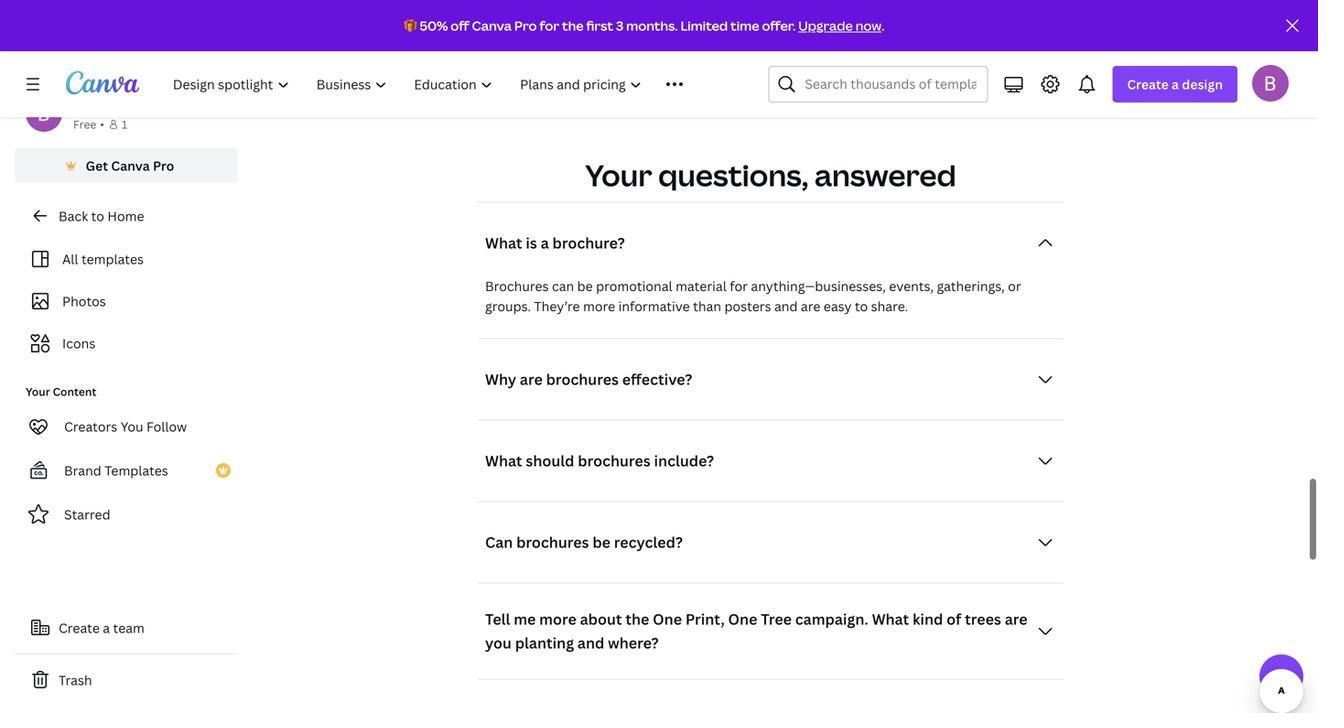 Task type: vqa. For each thing, say whether or not it's contained in the screenshot.
the bottommost Magic
no



Task type: describe. For each thing, give the bounding box(es) containing it.
can
[[552, 277, 574, 295]]

more inside brochures can be promotional material for anything—businesses, events, gatherings, or groups. they're more informative than posters and are easy to share.
[[583, 297, 615, 315]]

create a design button
[[1112, 66, 1238, 103]]

templates
[[105, 462, 168, 479]]

what inside tell me more about the one print, one tree campaign. what kind of trees are you planting and where?
[[872, 609, 909, 629]]

create a team
[[59, 619, 145, 637]]

create a design
[[1127, 76, 1223, 93]]

trees
[[965, 609, 1001, 629]]

events,
[[889, 277, 934, 295]]

anything—businesses,
[[751, 277, 886, 295]]

back to home
[[59, 207, 144, 225]]

3
[[616, 17, 624, 34]]

than
[[693, 297, 721, 315]]

home
[[107, 207, 144, 225]]

posters
[[724, 297, 771, 315]]

canva inside 'button'
[[111, 157, 150, 174]]

informative
[[618, 297, 690, 315]]

trash link
[[15, 662, 238, 698]]

photos
[[62, 292, 106, 310]]

your content
[[26, 384, 96, 399]]

gatherings,
[[937, 277, 1005, 295]]

all templates
[[62, 250, 144, 268]]

2 vertical spatial brochures
[[516, 532, 589, 552]]

why are brochures effective? button
[[478, 361, 1064, 398]]

•
[[100, 117, 104, 132]]

where?
[[608, 633, 659, 652]]

create for create a team
[[59, 619, 100, 637]]

what should brochures include? button
[[478, 442, 1064, 479]]

1 vertical spatial a
[[541, 233, 549, 252]]

0 vertical spatial to
[[91, 207, 104, 225]]

creators you follow
[[64, 418, 187, 435]]

more inside tell me more about the one print, one tree campaign. what kind of trees are you planting and where?
[[539, 609, 577, 629]]

content
[[53, 384, 96, 399]]

tell
[[485, 609, 510, 629]]

groups.
[[485, 297, 531, 315]]

photos link
[[26, 284, 227, 319]]

should
[[526, 451, 574, 470]]

questions,
[[658, 155, 809, 195]]

what should brochures include?
[[485, 451, 714, 470]]

team
[[113, 619, 145, 637]]

🎁 50% off canva pro for the first 3 months. limited time offer. upgrade now .
[[404, 17, 885, 34]]

free
[[73, 117, 96, 132]]

brochure?
[[552, 233, 625, 252]]

brochures for include?
[[578, 451, 651, 470]]

me
[[514, 609, 536, 629]]

creators you follow link
[[15, 408, 238, 445]]

tell me more about the one print, one tree campaign. what kind of trees are you planting and where?
[[485, 609, 1028, 652]]

.
[[882, 17, 885, 34]]

brochures
[[485, 277, 549, 295]]

recycled?
[[614, 532, 683, 552]]

for for the
[[540, 17, 559, 34]]

of
[[947, 609, 961, 629]]

all
[[62, 250, 78, 268]]

promotional
[[596, 277, 672, 295]]

starred
[[64, 506, 110, 523]]

icons
[[62, 335, 95, 352]]

you
[[485, 633, 512, 652]]

create a team button
[[15, 610, 238, 646]]

can brochures be recycled?
[[485, 532, 683, 552]]

pro inside 'button'
[[153, 157, 174, 174]]

are inside brochures can be promotional material for anything—businesses, events, gatherings, or groups. they're more informative than posters and are easy to share.
[[801, 297, 820, 315]]

a for design
[[1172, 76, 1179, 93]]

icons link
[[26, 326, 227, 361]]

1 one from the left
[[653, 609, 682, 629]]

brand templates link
[[15, 452, 238, 489]]

planting
[[515, 633, 574, 652]]

follow
[[146, 418, 187, 435]]

about
[[580, 609, 622, 629]]

now
[[856, 17, 882, 34]]

templates
[[81, 250, 144, 268]]

why are brochures effective?
[[485, 369, 692, 389]]

kind
[[913, 609, 943, 629]]

50%
[[420, 17, 448, 34]]



Task type: locate. For each thing, give the bounding box(es) containing it.
design
[[1182, 76, 1223, 93]]

create inside button
[[59, 619, 100, 637]]

get
[[86, 157, 108, 174]]

0 horizontal spatial and
[[578, 633, 604, 652]]

0 horizontal spatial your
[[26, 384, 50, 399]]

1 horizontal spatial pro
[[514, 17, 537, 34]]

to inside brochures can be promotional material for anything—businesses, events, gatherings, or groups. they're more informative than posters and are easy to share.
[[855, 297, 868, 315]]

a left team at the bottom left of the page
[[103, 619, 110, 637]]

0 horizontal spatial for
[[540, 17, 559, 34]]

why
[[485, 369, 516, 389]]

0 horizontal spatial pro
[[153, 157, 174, 174]]

campaign.
[[795, 609, 868, 629]]

0 horizontal spatial canva
[[111, 157, 150, 174]]

1
[[122, 117, 127, 132]]

material
[[676, 277, 727, 295]]

what left is
[[485, 233, 522, 252]]

1 vertical spatial what
[[485, 451, 522, 470]]

bob builder image
[[1252, 65, 1289, 101]]

what left kind
[[872, 609, 909, 629]]

are right the trees
[[1005, 609, 1028, 629]]

be for brochures
[[593, 532, 610, 552]]

0 vertical spatial create
[[1127, 76, 1169, 93]]

upgrade now button
[[798, 17, 882, 34]]

can
[[485, 532, 513, 552]]

one
[[653, 609, 682, 629], [728, 609, 757, 629]]

brand templates
[[64, 462, 168, 479]]

brochures right can
[[516, 532, 589, 552]]

effective?
[[622, 369, 692, 389]]

0 vertical spatial are
[[801, 297, 820, 315]]

get canva pro button
[[15, 148, 238, 183]]

1 horizontal spatial to
[[855, 297, 868, 315]]

trash
[[59, 671, 92, 689]]

include?
[[654, 451, 714, 470]]

1 horizontal spatial the
[[626, 609, 649, 629]]

how to design and print your brochure image
[[758, 0, 1318, 68]]

canva right off
[[472, 17, 512, 34]]

1 vertical spatial brochures
[[578, 451, 651, 470]]

offer.
[[762, 17, 796, 34]]

are right why
[[520, 369, 543, 389]]

1 horizontal spatial more
[[583, 297, 615, 315]]

for up posters
[[730, 277, 748, 295]]

1 horizontal spatial for
[[730, 277, 748, 295]]

0 horizontal spatial to
[[91, 207, 104, 225]]

create
[[1127, 76, 1169, 93], [59, 619, 100, 637]]

for
[[540, 17, 559, 34], [730, 277, 748, 295]]

what left should
[[485, 451, 522, 470]]

0 vertical spatial what
[[485, 233, 522, 252]]

0 horizontal spatial create
[[59, 619, 100, 637]]

print,
[[685, 609, 725, 629]]

🎁
[[404, 17, 417, 34]]

your for your questions, answered
[[585, 155, 652, 195]]

tree
[[761, 609, 792, 629]]

your left "content"
[[26, 384, 50, 399]]

a right is
[[541, 233, 549, 252]]

0 horizontal spatial the
[[562, 17, 584, 34]]

what
[[485, 233, 522, 252], [485, 451, 522, 470], [872, 609, 909, 629]]

brochures can be promotional material for anything—businesses, events, gatherings, or groups. they're more informative than posters and are easy to share.
[[485, 277, 1021, 315]]

be inside brochures can be promotional material for anything—businesses, events, gatherings, or groups. they're more informative than posters and are easy to share.
[[577, 277, 593, 295]]

are inside dropdown button
[[520, 369, 543, 389]]

and inside brochures can be promotional material for anything—businesses, events, gatherings, or groups. they're more informative than posters and are easy to share.
[[774, 297, 798, 315]]

1 vertical spatial the
[[626, 609, 649, 629]]

1 horizontal spatial canva
[[472, 17, 512, 34]]

1 vertical spatial more
[[539, 609, 577, 629]]

brand
[[64, 462, 101, 479]]

brochures for effective?
[[546, 369, 619, 389]]

pro right off
[[514, 17, 537, 34]]

back
[[59, 207, 88, 225]]

more up planting
[[539, 609, 577, 629]]

1 vertical spatial create
[[59, 619, 100, 637]]

a inside button
[[103, 619, 110, 637]]

be inside dropdown button
[[593, 532, 610, 552]]

2 one from the left
[[728, 609, 757, 629]]

for left first
[[540, 17, 559, 34]]

are
[[801, 297, 820, 315], [520, 369, 543, 389], [1005, 609, 1028, 629]]

what is a brochure? button
[[478, 225, 1064, 261]]

brochures
[[546, 369, 619, 389], [578, 451, 651, 470], [516, 532, 589, 552]]

more
[[583, 297, 615, 315], [539, 609, 577, 629]]

1 horizontal spatial are
[[801, 297, 820, 315]]

the up where?
[[626, 609, 649, 629]]

answered
[[815, 155, 956, 195]]

can brochures be recycled? button
[[478, 524, 1064, 560]]

2 horizontal spatial are
[[1005, 609, 1028, 629]]

easy
[[824, 297, 852, 315]]

months.
[[626, 17, 678, 34]]

0 horizontal spatial a
[[103, 619, 110, 637]]

free •
[[73, 117, 104, 132]]

be
[[577, 277, 593, 295], [593, 532, 610, 552]]

you
[[121, 418, 143, 435]]

0 vertical spatial a
[[1172, 76, 1179, 93]]

brochures left effective?
[[546, 369, 619, 389]]

one left print,
[[653, 609, 682, 629]]

are down anything—businesses,
[[801, 297, 820, 315]]

to right the back
[[91, 207, 104, 225]]

what is a brochure?
[[485, 233, 625, 252]]

the left first
[[562, 17, 584, 34]]

and down about
[[578, 633, 604, 652]]

starred link
[[15, 496, 238, 533]]

the inside tell me more about the one print, one tree campaign. what kind of trees are you planting and where?
[[626, 609, 649, 629]]

0 vertical spatial and
[[774, 297, 798, 315]]

create left design
[[1127, 76, 1169, 93]]

1 vertical spatial are
[[520, 369, 543, 389]]

2 vertical spatial a
[[103, 619, 110, 637]]

a for team
[[103, 619, 110, 637]]

Search search field
[[805, 67, 976, 102]]

pro up back to home link
[[153, 157, 174, 174]]

be left recycled?
[[593, 532, 610, 552]]

0 vertical spatial brochures
[[546, 369, 619, 389]]

canva
[[472, 17, 512, 34], [111, 157, 150, 174]]

2 horizontal spatial a
[[1172, 76, 1179, 93]]

1 vertical spatial canva
[[111, 157, 150, 174]]

a
[[1172, 76, 1179, 93], [541, 233, 549, 252], [103, 619, 110, 637]]

and down anything—businesses,
[[774, 297, 798, 315]]

what for what is a brochure?
[[485, 233, 522, 252]]

more down promotional
[[583, 297, 615, 315]]

1 vertical spatial pro
[[153, 157, 174, 174]]

be for can
[[577, 277, 593, 295]]

1 vertical spatial and
[[578, 633, 604, 652]]

tell me more about the one print, one tree campaign. what kind of trees are you planting and where? button
[[478, 605, 1064, 657]]

share.
[[871, 297, 908, 315]]

your for your content
[[26, 384, 50, 399]]

create for create a design
[[1127, 76, 1169, 93]]

1 horizontal spatial create
[[1127, 76, 1169, 93]]

0 horizontal spatial are
[[520, 369, 543, 389]]

and
[[774, 297, 798, 315], [578, 633, 604, 652]]

limited
[[681, 17, 728, 34]]

for for anything—businesses,
[[730, 277, 748, 295]]

0 vertical spatial be
[[577, 277, 593, 295]]

0 vertical spatial for
[[540, 17, 559, 34]]

are inside tell me more about the one print, one tree campaign. what kind of trees are you planting and where?
[[1005, 609, 1028, 629]]

0 vertical spatial your
[[585, 155, 652, 195]]

top level navigation element
[[161, 66, 724, 103], [161, 66, 724, 103]]

0 horizontal spatial one
[[653, 609, 682, 629]]

upgrade
[[798, 17, 853, 34]]

canva right 'get'
[[111, 157, 150, 174]]

get canva pro
[[86, 157, 174, 174]]

be right can
[[577, 277, 593, 295]]

1 horizontal spatial a
[[541, 233, 549, 252]]

creators
[[64, 418, 117, 435]]

create inside dropdown button
[[1127, 76, 1169, 93]]

a left design
[[1172, 76, 1179, 93]]

1 horizontal spatial your
[[585, 155, 652, 195]]

1 horizontal spatial one
[[728, 609, 757, 629]]

time
[[730, 17, 759, 34]]

None search field
[[768, 66, 988, 103]]

first
[[586, 17, 613, 34]]

2 vertical spatial are
[[1005, 609, 1028, 629]]

1 vertical spatial to
[[855, 297, 868, 315]]

to
[[91, 207, 104, 225], [855, 297, 868, 315]]

1 vertical spatial for
[[730, 277, 748, 295]]

off
[[451, 17, 469, 34]]

brochures inside dropdown button
[[546, 369, 619, 389]]

brochures right should
[[578, 451, 651, 470]]

all templates link
[[26, 242, 227, 276]]

2 vertical spatial what
[[872, 609, 909, 629]]

1 vertical spatial be
[[593, 532, 610, 552]]

0 vertical spatial more
[[583, 297, 615, 315]]

and inside tell me more about the one print, one tree campaign. what kind of trees are you planting and where?
[[578, 633, 604, 652]]

back to home link
[[15, 198, 238, 234]]

1 horizontal spatial and
[[774, 297, 798, 315]]

0 horizontal spatial more
[[539, 609, 577, 629]]

to right easy
[[855, 297, 868, 315]]

your up brochure?
[[585, 155, 652, 195]]

your questions, answered
[[585, 155, 956, 195]]

your
[[585, 155, 652, 195], [26, 384, 50, 399]]

they're
[[534, 297, 580, 315]]

0 vertical spatial the
[[562, 17, 584, 34]]

0 vertical spatial pro
[[514, 17, 537, 34]]

1 vertical spatial your
[[26, 384, 50, 399]]

pro
[[514, 17, 537, 34], [153, 157, 174, 174]]

the
[[562, 17, 584, 34], [626, 609, 649, 629]]

what for what should brochures include?
[[485, 451, 522, 470]]

one left tree
[[728, 609, 757, 629]]

create left team at the bottom left of the page
[[59, 619, 100, 637]]

or
[[1008, 277, 1021, 295]]

0 vertical spatial canva
[[472, 17, 512, 34]]

for inside brochures can be promotional material for anything—businesses, events, gatherings, or groups. they're more informative than posters and are easy to share.
[[730, 277, 748, 295]]



